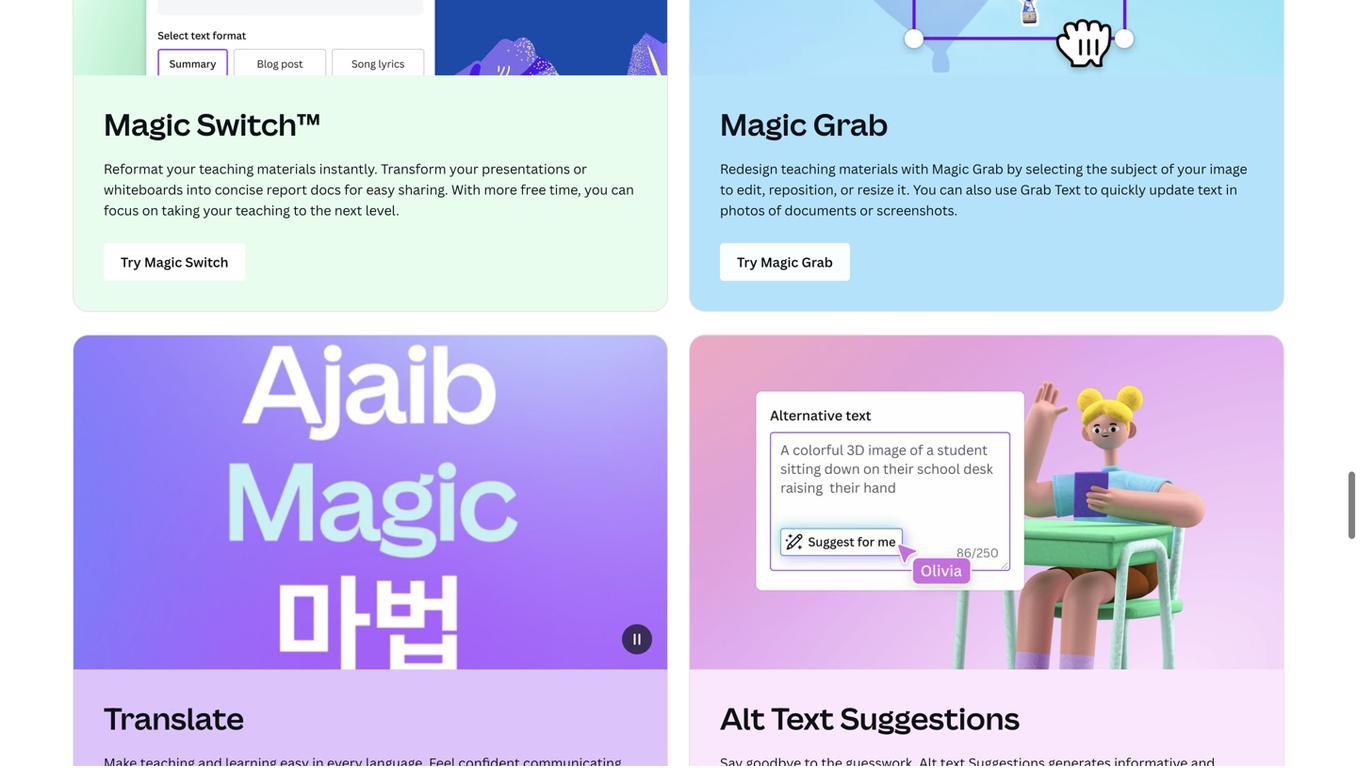 Task type: locate. For each thing, give the bounding box(es) containing it.
1 materials from the left
[[257, 160, 316, 178]]

can
[[611, 181, 634, 199], [940, 181, 963, 199]]

your inside the redesign teaching materials with magic grab by selecting the subject of your image to edit, reposition, or resize it. you can also use grab text to quickly update text in photos of documents or screenshots.
[[1178, 160, 1207, 178]]

0 vertical spatial of
[[1161, 160, 1175, 178]]

in
[[1226, 181, 1238, 199]]

or
[[574, 160, 587, 178], [841, 181, 855, 199], [860, 201, 874, 219]]

2 can from the left
[[940, 181, 963, 199]]

1 horizontal spatial of
[[1161, 160, 1175, 178]]

1 horizontal spatial or
[[841, 181, 855, 199]]

text
[[1055, 181, 1081, 199], [772, 698, 834, 739]]

0 horizontal spatial to
[[293, 201, 307, 219]]

materials inside the redesign teaching materials with magic grab by selecting the subject of your image to edit, reposition, or resize it. you can also use grab text to quickly update text in photos of documents or screenshots.
[[839, 160, 899, 178]]

0 horizontal spatial materials
[[257, 160, 316, 178]]

edit,
[[737, 181, 766, 199]]

2 materials from the left
[[839, 160, 899, 178]]

grab down selecting
[[1021, 181, 1052, 199]]

magic
[[104, 104, 191, 145], [720, 104, 807, 145], [932, 160, 970, 178]]

or left "resize"
[[841, 181, 855, 199]]

your up text
[[1178, 160, 1207, 178]]

1 horizontal spatial the
[[1087, 160, 1108, 178]]

magic switch™
[[104, 104, 321, 145]]

magic inside the redesign teaching materials with magic grab by selecting the subject of your image to edit, reposition, or resize it. you can also use grab text to quickly update text in photos of documents or screenshots.
[[932, 160, 970, 178]]

can inside the redesign teaching materials with magic grab by selecting the subject of your image to edit, reposition, or resize it. you can also use grab text to quickly update text in photos of documents or screenshots.
[[940, 181, 963, 199]]

0 horizontal spatial grab
[[813, 104, 889, 145]]

whiteboards
[[104, 181, 183, 199]]

switch™
[[197, 104, 321, 145]]

subject
[[1111, 160, 1158, 178]]

1 horizontal spatial materials
[[839, 160, 899, 178]]

text down selecting
[[1055, 181, 1081, 199]]

or down "resize"
[[860, 201, 874, 219]]

alt
[[720, 698, 765, 739]]

0 vertical spatial or
[[574, 160, 587, 178]]

image
[[1210, 160, 1248, 178]]

to down report
[[293, 201, 307, 219]]

0 horizontal spatial or
[[574, 160, 587, 178]]

1 vertical spatial of
[[769, 201, 782, 219]]

materials inside reformat your teaching materials instantly. transform your presentations or whiteboards into concise report docs for easy sharing. with more free time, you can focus on taking your teaching to the next level.
[[257, 160, 316, 178]]

the down docs
[[310, 201, 331, 219]]

1 can from the left
[[611, 181, 634, 199]]

materials up "resize"
[[839, 160, 899, 178]]

grab
[[813, 104, 889, 145], [973, 160, 1004, 178], [1021, 181, 1052, 199]]

the up the quickly
[[1087, 160, 1108, 178]]

reformat your teaching materials instantly. transform your presentations or whiteboards into concise report docs for easy sharing. with more free time, you can focus on taking your teaching to the next level.
[[104, 160, 634, 219]]

level.
[[366, 201, 400, 219]]

1 horizontal spatial grab
[[973, 160, 1004, 178]]

to left edit,
[[720, 181, 734, 199]]

to
[[720, 181, 734, 199], [1085, 181, 1098, 199], [293, 201, 307, 219]]

free
[[521, 181, 546, 199]]

with
[[452, 181, 481, 199]]

0 vertical spatial text
[[1055, 181, 1081, 199]]

your up into
[[167, 160, 196, 178]]

with
[[902, 160, 929, 178]]

you
[[585, 181, 608, 199]]

2 horizontal spatial magic
[[932, 160, 970, 178]]

magic up reformat
[[104, 104, 191, 145]]

magic up redesign
[[720, 104, 807, 145]]

to left the quickly
[[1085, 181, 1098, 199]]

1 vertical spatial text
[[772, 698, 834, 739]]

0 horizontal spatial can
[[611, 181, 634, 199]]

your down into
[[203, 201, 232, 219]]

can right you at the left of the page
[[611, 181, 634, 199]]

concise
[[215, 181, 263, 199]]

0 vertical spatial grab
[[813, 104, 889, 145]]

the
[[1087, 160, 1108, 178], [310, 201, 331, 219]]

2 horizontal spatial or
[[860, 201, 874, 219]]

1 horizontal spatial can
[[940, 181, 963, 199]]

can inside reformat your teaching materials instantly. transform your presentations or whiteboards into concise report docs for easy sharing. with more free time, you can focus on taking your teaching to the next level.
[[611, 181, 634, 199]]

1 horizontal spatial magic
[[720, 104, 807, 145]]

1 vertical spatial or
[[841, 181, 855, 199]]

grab up "resize"
[[813, 104, 889, 145]]

0 vertical spatial the
[[1087, 160, 1108, 178]]

easy
[[366, 181, 395, 199]]

more
[[484, 181, 518, 199]]

materials up report
[[257, 160, 316, 178]]

teaching
[[199, 160, 254, 178], [781, 160, 836, 178], [236, 201, 290, 219]]

of up update
[[1161, 160, 1175, 178]]

or up time,
[[574, 160, 587, 178]]

screenshots.
[[877, 201, 958, 219]]

0 horizontal spatial of
[[769, 201, 782, 219]]

0 horizontal spatial magic
[[104, 104, 191, 145]]

0 horizontal spatial the
[[310, 201, 331, 219]]

teaching up reposition,
[[781, 160, 836, 178]]

grab up also
[[973, 160, 1004, 178]]

of
[[1161, 160, 1175, 178], [769, 201, 782, 219]]

text right alt
[[772, 698, 834, 739]]

your
[[167, 160, 196, 178], [450, 160, 479, 178], [1178, 160, 1207, 178], [203, 201, 232, 219]]

magic for magic switch™
[[104, 104, 191, 145]]

redesign teaching materials with magic grab by selecting the subject of your image to edit, reposition, or resize it. you can also use grab text to quickly update text in photos of documents or screenshots.
[[720, 160, 1248, 219]]

can right you
[[940, 181, 963, 199]]

magic up you
[[932, 160, 970, 178]]

of right "photos"
[[769, 201, 782, 219]]

2 vertical spatial grab
[[1021, 181, 1052, 199]]

1 vertical spatial the
[[310, 201, 331, 219]]

1 horizontal spatial text
[[1055, 181, 1081, 199]]

materials
[[257, 160, 316, 178], [839, 160, 899, 178]]



Task type: vqa. For each thing, say whether or not it's contained in the screenshot.
Get Started In Canva
no



Task type: describe. For each thing, give the bounding box(es) containing it.
photos
[[720, 201, 765, 219]]

1 vertical spatial grab
[[973, 160, 1004, 178]]

on
[[142, 201, 158, 219]]

time,
[[550, 181, 582, 199]]

selecting
[[1026, 160, 1084, 178]]

2 horizontal spatial to
[[1085, 181, 1098, 199]]

redesign
[[720, 160, 778, 178]]

documents
[[785, 201, 857, 219]]

by
[[1007, 160, 1023, 178]]

docs
[[311, 181, 341, 199]]

magic for magic grab
[[720, 104, 807, 145]]

resize
[[858, 181, 895, 199]]

teaching up concise
[[199, 160, 254, 178]]

into
[[186, 181, 212, 199]]

2 vertical spatial or
[[860, 201, 874, 219]]

reformat
[[104, 160, 164, 178]]

for
[[344, 181, 363, 199]]

1 horizontal spatial to
[[720, 181, 734, 199]]

taking
[[162, 201, 200, 219]]

suggestions
[[841, 698, 1020, 739]]

teaching down concise
[[236, 201, 290, 219]]

your up with
[[450, 160, 479, 178]]

next
[[335, 201, 362, 219]]

reposition,
[[769, 181, 838, 199]]

text inside the redesign teaching materials with magic grab by selecting the subject of your image to edit, reposition, or resize it. you can also use grab text to quickly update text in photos of documents or screenshots.
[[1055, 181, 1081, 199]]

report
[[267, 181, 307, 199]]

it.
[[898, 181, 910, 199]]

quickly
[[1101, 181, 1147, 199]]

0 horizontal spatial text
[[772, 698, 834, 739]]

use
[[995, 181, 1018, 199]]

the inside reformat your teaching materials instantly. transform your presentations or whiteboards into concise report docs for easy sharing. with more free time, you can focus on taking your teaching to the next level.
[[310, 201, 331, 219]]

focus
[[104, 201, 139, 219]]

teaching inside the redesign teaching materials with magic grab by selecting the subject of your image to edit, reposition, or resize it. you can also use grab text to quickly update text in photos of documents or screenshots.
[[781, 160, 836, 178]]

the inside the redesign teaching materials with magic grab by selecting the subject of your image to edit, reposition, or resize it. you can also use grab text to quickly update text in photos of documents or screenshots.
[[1087, 160, 1108, 178]]

text
[[1198, 181, 1223, 199]]

also
[[966, 181, 992, 199]]

magic grab
[[720, 104, 889, 145]]

you
[[914, 181, 937, 199]]

instantly.
[[319, 160, 378, 178]]

update
[[1150, 181, 1195, 199]]

sharing.
[[398, 181, 448, 199]]

presentations
[[482, 160, 570, 178]]

or inside reformat your teaching materials instantly. transform your presentations or whiteboards into concise report docs for easy sharing. with more free time, you can focus on taking your teaching to the next level.
[[574, 160, 587, 178]]

alt text suggestions
[[720, 698, 1020, 739]]

2 horizontal spatial grab
[[1021, 181, 1052, 199]]

transform
[[381, 160, 447, 178]]

to inside reformat your teaching materials instantly. transform your presentations or whiteboards into concise report docs for easy sharing. with more free time, you can focus on taking your teaching to the next level.
[[293, 201, 307, 219]]

translate
[[104, 698, 244, 739]]



